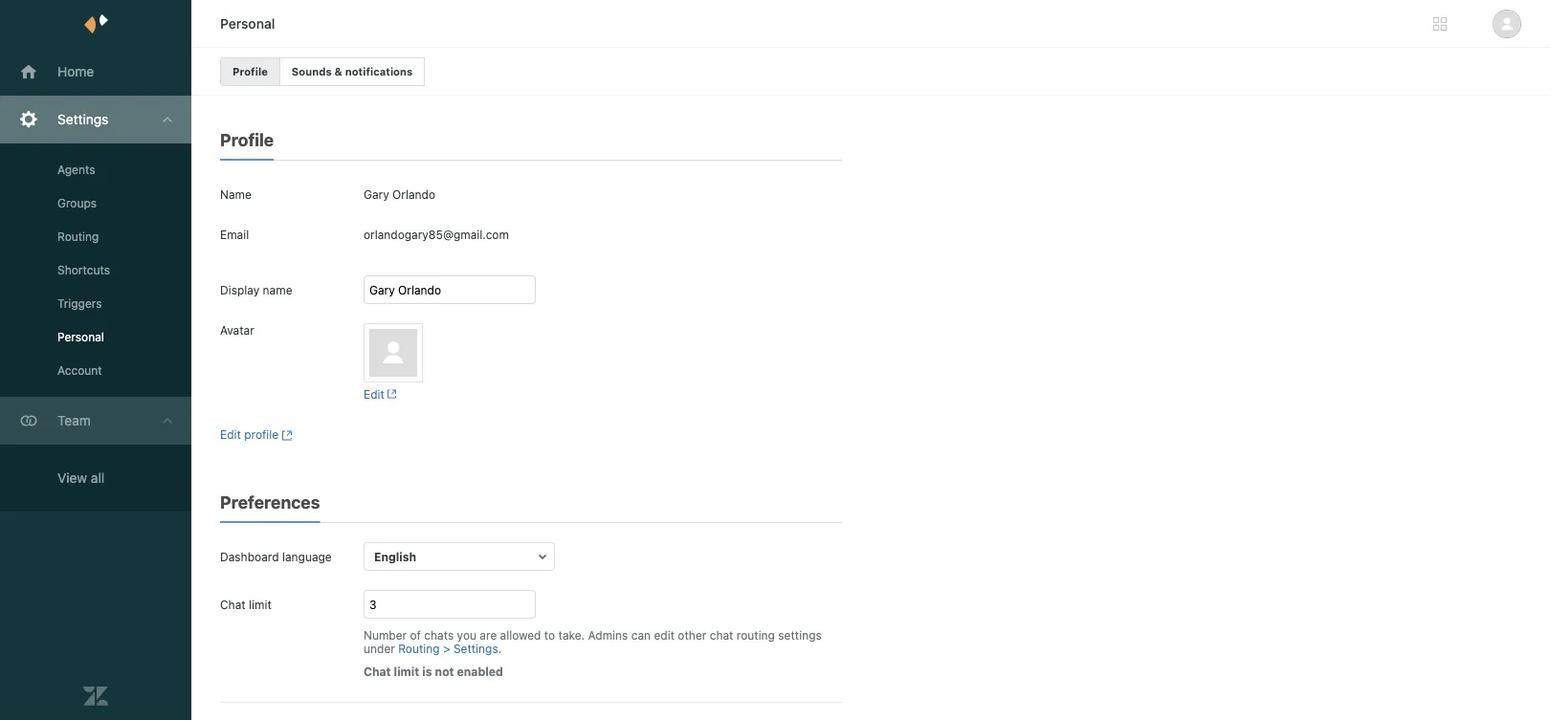Task type: describe. For each thing, give the bounding box(es) containing it.
avatar
[[220, 323, 254, 337]]

Name text field
[[364, 180, 842, 209]]

triggers
[[57, 297, 102, 311]]

0 vertical spatial personal
[[220, 16, 275, 32]]

limit for chat limit
[[249, 598, 272, 612]]

chat limit
[[220, 598, 272, 612]]

are
[[480, 629, 497, 642]]

routing
[[737, 629, 775, 642]]

edit for the edit link
[[364, 388, 385, 401]]

edit link
[[364, 388, 396, 401]]

account
[[57, 364, 102, 378]]

view all
[[57, 470, 105, 486]]

profile
[[244, 428, 279, 441]]

1 vertical spatial profile
[[220, 129, 274, 150]]

all
[[91, 470, 105, 486]]

sounds
[[292, 66, 332, 78]]

shortcuts
[[57, 264, 110, 277]]

can
[[631, 629, 651, 642]]

1 horizontal spatial settings
[[454, 642, 498, 656]]

email
[[220, 228, 249, 241]]

profile inside button
[[233, 66, 268, 78]]

other
[[678, 629, 707, 642]]

number
[[364, 629, 407, 642]]

is
[[422, 665, 432, 679]]

english
[[374, 550, 416, 564]]

routing for routing > settings .
[[398, 642, 440, 656]]

display name
[[220, 283, 292, 297]]

name
[[220, 188, 252, 201]]

chat for chat limit is not enabled
[[364, 665, 391, 679]]

Chat limit number field
[[364, 590, 536, 619]]



Task type: vqa. For each thing, say whether or not it's contained in the screenshot.
Benchmark Survey link
no



Task type: locate. For each thing, give the bounding box(es) containing it.
of
[[410, 629, 421, 642]]

0 horizontal spatial chat
[[220, 598, 246, 612]]

under
[[364, 642, 395, 656]]

team
[[57, 413, 91, 429]]

number of chats you are allowed to take. admins can edit other chat routing settings under
[[364, 629, 822, 656]]

home
[[57, 64, 94, 79]]

1 vertical spatial limit
[[394, 665, 419, 679]]

1 horizontal spatial chat
[[364, 665, 391, 679]]

routing up is
[[398, 642, 440, 656]]

enabled
[[457, 665, 503, 679]]

routing
[[57, 230, 99, 244], [398, 642, 440, 656]]

1 horizontal spatial personal
[[220, 16, 275, 32]]

0 vertical spatial profile
[[233, 66, 268, 78]]

1 vertical spatial edit
[[220, 428, 241, 441]]

1 vertical spatial chat
[[364, 665, 391, 679]]

zendesk products image
[[1434, 17, 1447, 31]]

routing > settings .
[[398, 642, 502, 656]]

notifications
[[345, 66, 413, 78]]

edit for edit profile
[[220, 428, 241, 441]]

.
[[498, 642, 502, 656]]

settings
[[57, 111, 108, 127], [454, 642, 498, 656]]

1 vertical spatial settings
[[454, 642, 498, 656]]

profile up name at the top of the page
[[220, 129, 274, 150]]

edit profile
[[220, 428, 279, 441]]

limit for chat limit is not enabled
[[394, 665, 419, 679]]

settings
[[778, 629, 822, 642]]

sounds & notifications button
[[279, 57, 425, 86]]

1 horizontal spatial limit
[[394, 665, 419, 679]]

allowed
[[500, 629, 541, 642]]

edit profile link
[[220, 428, 293, 442]]

take.
[[558, 629, 585, 642]]

routing > settings link
[[398, 642, 498, 656]]

display
[[220, 283, 260, 297]]

you
[[457, 629, 477, 642]]

settings down home
[[57, 111, 108, 127]]

sounds & notifications
[[292, 66, 413, 78]]

routing for routing
[[57, 230, 99, 244]]

limit down dashboard
[[249, 598, 272, 612]]

0 horizontal spatial edit
[[220, 428, 241, 441]]

0 horizontal spatial limit
[[249, 598, 272, 612]]

chat down 'under' in the bottom of the page
[[364, 665, 391, 679]]

dashboard language
[[220, 550, 332, 564]]

profile left the sounds
[[233, 66, 268, 78]]

edit
[[654, 629, 675, 642]]

0 vertical spatial edit
[[364, 388, 385, 401]]

1 vertical spatial personal
[[57, 331, 104, 344]]

0 vertical spatial chat
[[220, 598, 246, 612]]

dashboard
[[220, 550, 279, 564]]

profile
[[233, 66, 268, 78], [220, 129, 274, 150]]

chat
[[710, 629, 733, 642]]

personal up account
[[57, 331, 104, 344]]

limit
[[249, 598, 272, 612], [394, 665, 419, 679]]

agents
[[57, 163, 95, 177]]

profile button
[[220, 57, 280, 86]]

name
[[263, 283, 292, 297]]

chat
[[220, 598, 246, 612], [364, 665, 391, 679]]

1 horizontal spatial edit
[[364, 388, 385, 401]]

settings up enabled
[[454, 642, 498, 656]]

&
[[335, 66, 342, 78]]

personal
[[220, 16, 275, 32], [57, 331, 104, 344]]

0 vertical spatial settings
[[57, 111, 108, 127]]

0 horizontal spatial settings
[[57, 111, 108, 127]]

Display name text field
[[364, 276, 536, 304]]

0 horizontal spatial personal
[[57, 331, 104, 344]]

chat down dashboard
[[220, 598, 246, 612]]

orlandogary85@gmail.com
[[364, 228, 509, 241]]

chat limit is not enabled
[[364, 665, 503, 679]]

>
[[443, 642, 450, 656]]

1 horizontal spatial routing
[[398, 642, 440, 656]]

admins
[[588, 629, 628, 642]]

view
[[57, 470, 87, 486]]

0 vertical spatial limit
[[249, 598, 272, 612]]

chat for chat limit
[[220, 598, 246, 612]]

personal up profile button
[[220, 16, 275, 32]]

preferences
[[220, 492, 320, 512]]

language
[[282, 550, 332, 564]]

1 vertical spatial routing
[[398, 642, 440, 656]]

not
[[435, 665, 454, 679]]

routing down groups
[[57, 230, 99, 244]]

0 vertical spatial routing
[[57, 230, 99, 244]]

chats
[[424, 629, 454, 642]]

limit left is
[[394, 665, 419, 679]]

0 horizontal spatial routing
[[57, 230, 99, 244]]

groups
[[57, 197, 97, 210]]

to
[[544, 629, 555, 642]]

edit
[[364, 388, 385, 401], [220, 428, 241, 441]]



